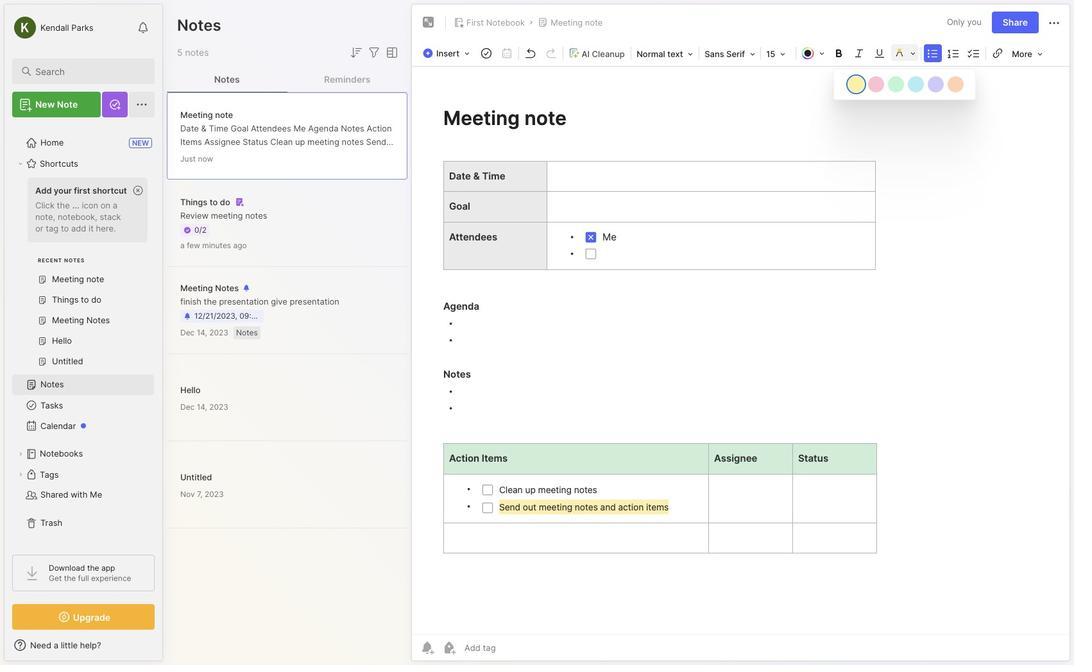 Task type: locate. For each thing, give the bounding box(es) containing it.
icon
[[82, 200, 98, 211]]

meeting
[[308, 136, 340, 147], [196, 150, 228, 160], [211, 210, 243, 221]]

a
[[113, 200, 118, 211], [180, 241, 185, 250], [54, 641, 58, 651]]

notes button
[[167, 67, 287, 92]]

None search field
[[35, 64, 143, 79]]

to left do
[[210, 197, 218, 207]]

date
[[180, 123, 199, 133]]

notes left send
[[342, 136, 364, 147]]

the up 'full'
[[87, 564, 99, 573]]

note up time
[[215, 109, 233, 120]]

1 vertical spatial dec
[[180, 402, 195, 412]]

1 vertical spatial me
[[90, 490, 102, 500]]

0 vertical spatial to
[[210, 197, 218, 207]]

a right on
[[113, 200, 118, 211]]

2 horizontal spatial a
[[180, 241, 185, 250]]

recent notes
[[38, 257, 85, 264]]

Search text field
[[35, 65, 143, 78]]

dec
[[180, 328, 195, 338], [180, 402, 195, 412]]

more
[[1012, 49, 1033, 59]]

app
[[101, 564, 115, 573]]

notes up time
[[214, 73, 240, 84]]

1 14, from the top
[[197, 328, 207, 338]]

or
[[35, 223, 43, 234]]

1 vertical spatial a
[[180, 241, 185, 250]]

meeting note button
[[535, 13, 606, 31]]

0 horizontal spatial presentation
[[219, 297, 269, 307]]

notes right recent
[[64, 257, 85, 264]]

click
[[35, 200, 55, 211]]

0 horizontal spatial note
[[215, 109, 233, 120]]

...
[[72, 200, 79, 211]]

click the ...
[[35, 200, 79, 211]]

5
[[177, 47, 183, 58]]

meeting down do
[[211, 210, 243, 221]]

notes down 09:00 at the top left of the page
[[236, 328, 258, 338]]

meeting
[[551, 17, 583, 28], [180, 109, 213, 120], [180, 283, 213, 293]]

expand tags image
[[17, 471, 24, 479]]

presentation right the give
[[290, 297, 340, 307]]

meeting note up &
[[180, 109, 233, 120]]

note up ai cleanup button
[[585, 17, 603, 28]]

2023 for hello
[[209, 402, 228, 412]]

2 dec from the top
[[180, 402, 195, 412]]

meeting for finish the presentation give presentation
[[180, 283, 213, 293]]

the
[[57, 200, 70, 211], [204, 297, 217, 307], [87, 564, 99, 573], [64, 574, 76, 583]]

notes
[[177, 16, 221, 35], [214, 73, 240, 84], [341, 123, 365, 133], [64, 257, 85, 264], [215, 283, 239, 293], [236, 328, 258, 338], [40, 380, 64, 390]]

tree
[[4, 125, 162, 544]]

kendall parks
[[40, 22, 93, 32]]

meeting up the ai at the top right
[[551, 17, 583, 28]]

things
[[180, 197, 208, 207]]

me right with
[[90, 490, 102, 500]]

Insert field
[[420, 44, 476, 62]]

meeting up "finish"
[[180, 283, 213, 293]]

task image
[[478, 44, 496, 62]]

ai cleanup
[[582, 48, 625, 59]]

reminders
[[324, 73, 371, 84]]

0 vertical spatial note
[[585, 17, 603, 28]]

1 horizontal spatial note
[[585, 17, 603, 28]]

serif
[[727, 49, 745, 59]]

goal
[[231, 123, 249, 133]]

with
[[71, 490, 88, 500]]

1 vertical spatial to
[[61, 223, 69, 234]]

group
[[12, 174, 154, 380]]

add
[[35, 186, 52, 196]]

0 vertical spatial me
[[294, 123, 306, 133]]

1 vertical spatial meeting
[[196, 150, 228, 160]]

tree containing home
[[4, 125, 162, 544]]

tags button
[[12, 465, 154, 485]]

recent
[[38, 257, 62, 264]]

notes up tasks
[[40, 380, 64, 390]]

0 vertical spatial dec
[[180, 328, 195, 338]]

0 vertical spatial meeting
[[308, 136, 340, 147]]

agenda
[[308, 123, 339, 133]]

notes
[[185, 47, 209, 58], [342, 136, 364, 147], [230, 150, 252, 160], [245, 210, 267, 221]]

the for download
[[87, 564, 99, 573]]

2 14, from the top
[[197, 402, 207, 412]]

notes link
[[12, 375, 154, 395]]

just
[[180, 154, 196, 163]]

2 vertical spatial a
[[54, 641, 58, 651]]

0 vertical spatial a
[[113, 200, 118, 211]]

1 vertical spatial 14,
[[197, 402, 207, 412]]

date & time goal attendees me agenda notes action items assignee status clean up meeting notes send out meeting notes and action items
[[180, 123, 392, 160]]

1 dec from the top
[[180, 328, 195, 338]]

action
[[271, 150, 296, 160]]

2023
[[209, 328, 228, 338], [209, 402, 228, 412], [205, 489, 224, 499]]

0 vertical spatial meeting note
[[551, 17, 603, 28]]

meeting for date & time goal attendees me agenda notes action items assignee status clean up meeting notes send out meeting notes and action items
[[180, 109, 213, 120]]

time
[[209, 123, 228, 133]]

0 vertical spatial dec 14, 2023
[[180, 328, 228, 338]]

first notebook
[[467, 17, 525, 28]]

normal text
[[637, 49, 683, 59]]

kendall
[[40, 22, 69, 32]]

nov 7, 2023
[[180, 489, 224, 499]]

notes right the 5
[[185, 47, 209, 58]]

1 horizontal spatial me
[[294, 123, 306, 133]]

12/21/2023,
[[194, 311, 237, 321]]

0 horizontal spatial to
[[61, 223, 69, 234]]

0 vertical spatial 14,
[[197, 328, 207, 338]]

normal
[[637, 49, 666, 59]]

icon on a note, notebook, stack or tag to add it here.
[[35, 200, 121, 234]]

0 horizontal spatial meeting note
[[180, 109, 233, 120]]

0 vertical spatial meeting
[[551, 17, 583, 28]]

dec 14, 2023 down hello
[[180, 402, 228, 412]]

15
[[767, 49, 776, 59]]

new
[[35, 99, 55, 110]]

me up up
[[294, 123, 306, 133]]

dec down "finish"
[[180, 328, 195, 338]]

few
[[187, 241, 200, 250]]

Add filters field
[[367, 45, 382, 60]]

2 vertical spatial 2023
[[205, 489, 224, 499]]

1 horizontal spatial presentation
[[290, 297, 340, 307]]

1 horizontal spatial meeting note
[[551, 17, 603, 28]]

More actions field
[[1047, 14, 1062, 31]]

full
[[78, 574, 89, 583]]

group containing add your first shortcut
[[12, 174, 154, 380]]

Font family field
[[701, 45, 759, 63]]

get
[[49, 574, 62, 583]]

dec down hello
[[180, 402, 195, 412]]

a inside icon on a note, notebook, stack or tag to add it here.
[[113, 200, 118, 211]]

0 horizontal spatial a
[[54, 641, 58, 651]]

group inside tree
[[12, 174, 154, 380]]

presentation up 09:00 at the top left of the page
[[219, 297, 269, 307]]

14, down '12/21/2023,'
[[197, 328, 207, 338]]

the inside tree
[[57, 200, 70, 211]]

Note Editor text field
[[412, 66, 1070, 635]]

notes left action
[[341, 123, 365, 133]]

1 horizontal spatial a
[[113, 200, 118, 211]]

the left the ...
[[57, 200, 70, 211]]

expand note image
[[421, 15, 436, 30]]

notes down status
[[230, 150, 252, 160]]

1 vertical spatial 2023
[[209, 402, 228, 412]]

0 horizontal spatial me
[[90, 490, 102, 500]]

dec 14, 2023 down '12/21/2023,'
[[180, 328, 228, 338]]

a left few
[[180, 241, 185, 250]]

reminders button
[[287, 67, 408, 92]]

1 vertical spatial note
[[215, 109, 233, 120]]

calendar
[[40, 421, 76, 431]]

me
[[294, 123, 306, 133], [90, 490, 102, 500]]

only you
[[947, 17, 982, 27]]

ai
[[582, 48, 590, 59]]

on
[[101, 200, 110, 211]]

finish
[[180, 297, 202, 307]]

minutes
[[202, 241, 231, 250]]

2 presentation from the left
[[290, 297, 340, 307]]

insert
[[436, 48, 460, 58]]

shortcuts
[[40, 159, 78, 169]]

home
[[40, 138, 64, 148]]

shared with me
[[40, 490, 102, 500]]

to right tag
[[61, 223, 69, 234]]

tab list
[[167, 67, 408, 92]]

upgrade
[[73, 612, 111, 623]]

tab list containing notes
[[167, 67, 408, 92]]

meeting note up the ai at the top right
[[551, 17, 603, 28]]

More field
[[1009, 45, 1047, 63]]

to
[[210, 197, 218, 207], [61, 223, 69, 234]]

me inside the date & time goal attendees me agenda notes action items assignee status clean up meeting notes send out meeting notes and action items
[[294, 123, 306, 133]]

underline image
[[871, 44, 889, 62]]

2 vertical spatial meeting
[[180, 283, 213, 293]]

meeting note inside button
[[551, 17, 603, 28]]

Account field
[[12, 15, 93, 40]]

meeting down agenda
[[308, 136, 340, 147]]

nov
[[180, 489, 195, 499]]

Font color field
[[798, 44, 829, 62]]

a left little
[[54, 641, 58, 651]]

1 vertical spatial dec 14, 2023
[[180, 402, 228, 412]]

new
[[132, 139, 149, 148]]

the down the meeting notes
[[204, 297, 217, 307]]

add filters image
[[367, 45, 382, 60]]

the for finish
[[204, 297, 217, 307]]

bold image
[[830, 44, 848, 62]]

meeting up date
[[180, 109, 213, 120]]

14, down hello
[[197, 402, 207, 412]]

1 vertical spatial meeting
[[180, 109, 213, 120]]

14,
[[197, 328, 207, 338], [197, 402, 207, 412]]

need
[[30, 641, 51, 651]]

checklist image
[[966, 44, 983, 62]]

the for click
[[57, 200, 70, 211]]

note
[[585, 17, 603, 28], [215, 109, 233, 120]]

7,
[[197, 489, 203, 499]]

me inside main element
[[90, 490, 102, 500]]

numbered list image
[[945, 44, 963, 62]]

do
[[220, 197, 230, 207]]

Highlight field
[[890, 44, 920, 62]]

out
[[180, 150, 193, 160]]

things to do
[[180, 197, 230, 207]]

WHAT'S NEW field
[[4, 635, 162, 656]]

Font size field
[[763, 45, 795, 63]]

meeting down assignee
[[196, 150, 228, 160]]



Task type: vqa. For each thing, say whether or not it's contained in the screenshot.
Task icon
yes



Task type: describe. For each thing, give the bounding box(es) containing it.
notebook
[[486, 17, 525, 28]]

a few minutes ago
[[180, 241, 247, 250]]

text
[[668, 49, 683, 59]]

shared with me link
[[12, 485, 154, 506]]

now
[[198, 154, 213, 163]]

tasks button
[[12, 395, 154, 416]]

it
[[89, 223, 94, 234]]

sans serif
[[705, 49, 745, 59]]

ago
[[233, 241, 247, 250]]

upgrade button
[[12, 605, 155, 630]]

little
[[61, 641, 78, 651]]

review meeting notes
[[180, 210, 267, 221]]

notebooks link
[[12, 444, 154, 465]]

send
[[366, 136, 387, 147]]

1 vertical spatial meeting note
[[180, 109, 233, 120]]

first notebook button
[[451, 13, 528, 31]]

just now
[[180, 154, 213, 163]]

tag
[[46, 223, 59, 234]]

a inside field
[[54, 641, 58, 651]]

5 notes
[[177, 47, 209, 58]]

main element
[[0, 0, 167, 666]]

items
[[180, 136, 202, 147]]

none search field inside main element
[[35, 64, 143, 79]]

here.
[[96, 223, 116, 234]]

clean
[[270, 136, 293, 147]]

bulleted list image
[[924, 44, 942, 62]]

sans
[[705, 49, 724, 59]]

Add tag field
[[463, 643, 560, 654]]

expand notebooks image
[[17, 451, 24, 458]]

share
[[1003, 17, 1028, 28]]

ai cleanup button
[[565, 44, 630, 63]]

insert link image
[[989, 44, 1007, 62]]

note
[[57, 99, 78, 110]]

notes up 5 notes
[[177, 16, 221, 35]]

attendees
[[251, 123, 291, 133]]

add tag image
[[442, 641, 457, 656]]

give
[[271, 297, 288, 307]]

2 dec 14, 2023 from the top
[[180, 402, 228, 412]]

2023 for untitled
[[205, 489, 224, 499]]

finish the presentation give presentation
[[180, 297, 340, 307]]

click to collapse image
[[162, 642, 172, 657]]

new note
[[35, 99, 78, 110]]

add a reminder image
[[420, 641, 435, 656]]

12/21/2023, 09:00 am
[[194, 311, 275, 321]]

only
[[947, 17, 965, 27]]

items
[[298, 150, 319, 160]]

0 vertical spatial 2023
[[209, 328, 228, 338]]

note inside meeting note button
[[585, 17, 603, 28]]

meeting inside meeting note button
[[551, 17, 583, 28]]

you
[[968, 17, 982, 27]]

and
[[254, 150, 269, 160]]

notes up "ago"
[[245, 210, 267, 221]]

Sort options field
[[349, 45, 364, 60]]

shared
[[40, 490, 68, 500]]

1 horizontal spatial to
[[210, 197, 218, 207]]

first
[[467, 17, 484, 28]]

tags
[[40, 470, 59, 480]]

italic image
[[851, 44, 869, 62]]

action
[[367, 123, 392, 133]]

to inside icon on a note, notebook, stack or tag to add it here.
[[61, 223, 69, 234]]

stack
[[100, 212, 121, 222]]

untitled
[[180, 472, 212, 482]]

View options field
[[382, 45, 400, 60]]

&
[[201, 123, 207, 133]]

1 dec 14, 2023 from the top
[[180, 328, 228, 338]]

the down download
[[64, 574, 76, 583]]

note window element
[[411, 4, 1071, 665]]

tasks
[[40, 401, 63, 411]]

parks
[[71, 22, 93, 32]]

your
[[54, 186, 72, 196]]

notebooks
[[40, 449, 83, 459]]

add
[[71, 223, 86, 234]]

more actions image
[[1047, 15, 1062, 31]]

meeting notes
[[180, 283, 239, 293]]

2 vertical spatial meeting
[[211, 210, 243, 221]]

notes up "12/21/2023, 09:00 am"
[[215, 283, 239, 293]]

cleanup
[[592, 48, 625, 59]]

experience
[[91, 574, 131, 583]]

am
[[263, 311, 275, 321]]

trash link
[[12, 514, 154, 534]]

note,
[[35, 212, 55, 222]]

notebook,
[[58, 212, 97, 222]]

1 presentation from the left
[[219, 297, 269, 307]]

status
[[243, 136, 268, 147]]

0/2
[[194, 225, 207, 235]]

tree inside main element
[[4, 125, 162, 544]]

need a little help?
[[30, 641, 101, 651]]

Heading level field
[[633, 45, 698, 63]]

share button
[[992, 12, 1039, 33]]

notes inside the date & time goal attendees me agenda notes action items assignee status clean up meeting notes send out meeting notes and action items
[[341, 123, 365, 133]]

undo image
[[522, 44, 540, 62]]

download the app get the full experience
[[49, 564, 131, 583]]

09:00
[[240, 311, 261, 321]]

up
[[295, 136, 305, 147]]

notes inside button
[[214, 73, 240, 84]]

download
[[49, 564, 85, 573]]

hello
[[180, 385, 201, 395]]

help?
[[80, 641, 101, 651]]

shortcuts button
[[12, 153, 154, 174]]



